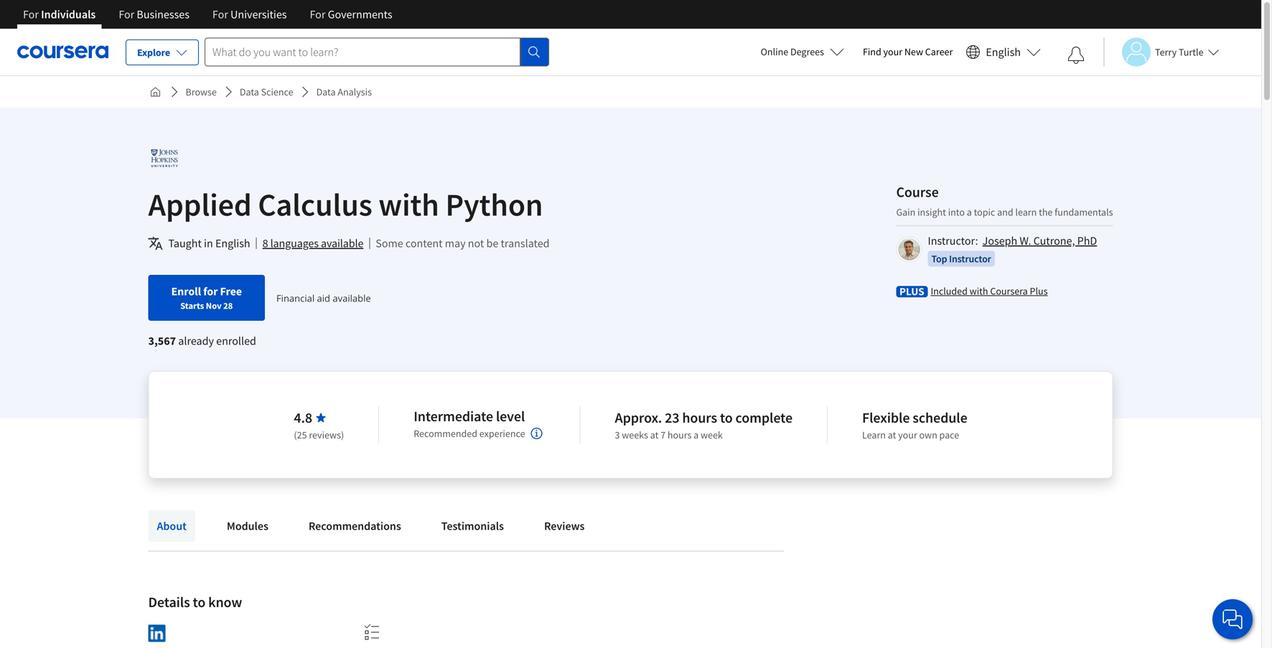 Task type: vqa. For each thing, say whether or not it's contained in the screenshot.
the 2023
no



Task type: describe. For each thing, give the bounding box(es) containing it.
data analysis link
[[311, 79, 378, 105]]

for for governments
[[310, 7, 326, 22]]

not
[[468, 236, 484, 251]]

complete
[[736, 409, 793, 427]]

w.
[[1020, 234, 1032, 248]]

for businesses
[[119, 7, 190, 22]]

weeks
[[622, 429, 649, 442]]

about
[[157, 519, 187, 534]]

at inside flexible schedule learn at your own pace
[[888, 429, 897, 442]]

information about difficulty level pre-requisites. image
[[531, 428, 543, 440]]

included with coursera plus link
[[931, 284, 1048, 298]]

science
[[261, 85, 293, 98]]

data analysis
[[316, 85, 372, 98]]

available for 8 languages available
[[321, 236, 364, 251]]

enrolled
[[216, 334, 256, 348]]

in
[[204, 236, 213, 251]]

0 horizontal spatial with
[[379, 185, 439, 224]]

data science
[[240, 85, 293, 98]]

taught
[[168, 236, 202, 251]]

0 horizontal spatial english
[[215, 236, 250, 251]]

own
[[920, 429, 938, 442]]

terry turtle button
[[1104, 38, 1220, 66]]

What do you want to learn? text field
[[205, 38, 521, 66]]

0 vertical spatial hours
[[683, 409, 718, 427]]

recommendations
[[309, 519, 401, 534]]

details to know
[[148, 594, 242, 612]]

course
[[897, 183, 939, 201]]

starts
[[180, 300, 204, 312]]

find
[[863, 45, 882, 58]]

joseph w. cutrone, phd link
[[983, 234, 1098, 248]]

home image
[[150, 86, 161, 98]]

data for data science
[[240, 85, 259, 98]]

intermediate level
[[414, 408, 525, 426]]

phd
[[1078, 234, 1098, 248]]

python
[[446, 185, 543, 224]]

aid
[[317, 292, 330, 305]]

reviews)
[[309, 429, 344, 442]]

nov
[[206, 300, 222, 312]]

translated
[[501, 236, 550, 251]]

for individuals
[[23, 7, 96, 22]]

some
[[376, 236, 403, 251]]

recommended experience
[[414, 427, 525, 440]]

instructor: joseph w. cutrone, phd top instructor
[[928, 234, 1098, 265]]

data science link
[[234, 79, 299, 105]]

online
[[761, 45, 789, 58]]

included
[[931, 285, 968, 298]]

topic
[[974, 206, 996, 219]]

recommended
[[414, 427, 478, 440]]

included with coursera plus
[[931, 285, 1048, 298]]

for universities
[[213, 7, 287, 22]]

4.8
[[294, 409, 313, 427]]

data for data analysis
[[316, 85, 336, 98]]

testimonials link
[[433, 511, 513, 542]]

enroll for free starts nov 28
[[171, 284, 242, 312]]

level
[[496, 408, 525, 426]]

8 languages available
[[263, 236, 364, 251]]

fundamentals
[[1055, 206, 1114, 219]]

(25
[[294, 429, 307, 442]]

at inside approx. 23 hours to complete 3 weeks at 7 hours a week
[[651, 429, 659, 442]]

online degrees button
[[750, 36, 856, 68]]

degrees
[[791, 45, 825, 58]]

insight
[[918, 206, 947, 219]]

turtle
[[1179, 46, 1204, 59]]

businesses
[[137, 7, 190, 22]]

financial
[[276, 292, 315, 305]]

23
[[665, 409, 680, 427]]

some content may not be translated
[[376, 236, 550, 251]]

calculus
[[258, 185, 372, 224]]

3
[[615, 429, 620, 442]]

details
[[148, 594, 190, 612]]

(25 reviews)
[[294, 429, 344, 442]]

gain
[[897, 206, 916, 219]]

financial aid available
[[276, 292, 371, 305]]

for
[[203, 284, 218, 299]]



Task type: locate. For each thing, give the bounding box(es) containing it.
1 horizontal spatial english
[[986, 45, 1021, 59]]

2 at from the left
[[888, 429, 897, 442]]

and
[[998, 206, 1014, 219]]

hours
[[683, 409, 718, 427], [668, 429, 692, 442]]

1 vertical spatial hours
[[668, 429, 692, 442]]

hours up 'week'
[[683, 409, 718, 427]]

for left the governments
[[310, 7, 326, 22]]

enroll
[[171, 284, 201, 299]]

data left science
[[240, 85, 259, 98]]

governments
[[328, 7, 393, 22]]

1 horizontal spatial to
[[720, 409, 733, 427]]

1 data from the left
[[240, 85, 259, 98]]

1 for from the left
[[23, 7, 39, 22]]

for for universities
[[213, 7, 228, 22]]

your
[[884, 45, 903, 58], [899, 429, 918, 442]]

the
[[1039, 206, 1053, 219]]

0 vertical spatial a
[[967, 206, 972, 219]]

new
[[905, 45, 924, 58]]

universities
[[231, 7, 287, 22]]

joseph w. cutrone, phd image
[[899, 239, 920, 260]]

0 horizontal spatial data
[[240, 85, 259, 98]]

for for individuals
[[23, 7, 39, 22]]

1 vertical spatial english
[[215, 236, 250, 251]]

be
[[487, 236, 499, 251]]

intermediate
[[414, 408, 493, 426]]

approx.
[[615, 409, 662, 427]]

chat with us image
[[1222, 608, 1245, 631]]

banner navigation
[[11, 0, 404, 40]]

to inside approx. 23 hours to complete 3 weeks at 7 hours a week
[[720, 409, 733, 427]]

8 languages available button
[[263, 235, 364, 252]]

english button
[[961, 29, 1047, 75]]

4 for from the left
[[310, 7, 326, 22]]

modules
[[227, 519, 269, 534]]

available
[[321, 236, 364, 251], [333, 292, 371, 305]]

analysis
[[338, 85, 372, 98]]

plus
[[1030, 285, 1048, 298]]

reviews
[[544, 519, 585, 534]]

3 for from the left
[[213, 7, 228, 22]]

3,567 already enrolled
[[148, 334, 256, 348]]

a inside approx. 23 hours to complete 3 weeks at 7 hours a week
[[694, 429, 699, 442]]

available inside button
[[321, 236, 364, 251]]

for
[[23, 7, 39, 22], [119, 7, 134, 22], [213, 7, 228, 22], [310, 7, 326, 22]]

coursera plus image
[[897, 286, 928, 298]]

pace
[[940, 429, 960, 442]]

1 at from the left
[[651, 429, 659, 442]]

0 vertical spatial your
[[884, 45, 903, 58]]

with right included
[[970, 285, 989, 298]]

data left analysis
[[316, 85, 336, 98]]

0 horizontal spatial to
[[193, 594, 206, 612]]

available right aid
[[333, 292, 371, 305]]

3,567
[[148, 334, 176, 348]]

for left businesses
[[119, 7, 134, 22]]

hours right 7 on the right bottom
[[668, 429, 692, 442]]

with inside included with coursera plus link
[[970, 285, 989, 298]]

8
[[263, 236, 268, 251]]

1 vertical spatial a
[[694, 429, 699, 442]]

online degrees
[[761, 45, 825, 58]]

course gain insight into a topic and learn the fundamentals
[[897, 183, 1114, 219]]

content
[[406, 236, 443, 251]]

flexible schedule learn at your own pace
[[863, 409, 968, 442]]

english inside english button
[[986, 45, 1021, 59]]

for for businesses
[[119, 7, 134, 22]]

english right in
[[215, 236, 250, 251]]

for left individuals
[[23, 7, 39, 22]]

2 data from the left
[[316, 85, 336, 98]]

show notifications image
[[1068, 47, 1085, 64]]

top
[[932, 252, 948, 265]]

1 horizontal spatial data
[[316, 85, 336, 98]]

career
[[926, 45, 953, 58]]

browse link
[[180, 79, 223, 105]]

coursera image
[[17, 40, 108, 63]]

to up 'week'
[[720, 409, 733, 427]]

1 vertical spatial with
[[970, 285, 989, 298]]

available for financial aid available
[[333, 292, 371, 305]]

applied calculus with python
[[148, 185, 543, 224]]

taught in english
[[168, 236, 250, 251]]

a left 'week'
[[694, 429, 699, 442]]

a right into
[[967, 206, 972, 219]]

to left know
[[193, 594, 206, 612]]

cutrone,
[[1034, 234, 1076, 248]]

available down "applied calculus with python"
[[321, 236, 364, 251]]

1 horizontal spatial a
[[967, 206, 972, 219]]

a inside course gain insight into a topic and learn the fundamentals
[[967, 206, 972, 219]]

english right career
[[986, 45, 1021, 59]]

1 vertical spatial available
[[333, 292, 371, 305]]

at left 7 on the right bottom
[[651, 429, 659, 442]]

coursera
[[991, 285, 1028, 298]]

0 vertical spatial english
[[986, 45, 1021, 59]]

approx. 23 hours to complete 3 weeks at 7 hours a week
[[615, 409, 793, 442]]

terry
[[1156, 46, 1177, 59]]

financial aid available button
[[276, 292, 371, 305]]

0 vertical spatial available
[[321, 236, 364, 251]]

may
[[445, 236, 466, 251]]

testimonials
[[442, 519, 504, 534]]

into
[[949, 206, 965, 219]]

modules link
[[218, 511, 277, 542]]

0 horizontal spatial a
[[694, 429, 699, 442]]

joseph
[[983, 234, 1018, 248]]

to
[[720, 409, 733, 427], [193, 594, 206, 612]]

know
[[208, 594, 242, 612]]

reviews link
[[536, 511, 594, 542]]

experience
[[480, 427, 525, 440]]

english
[[986, 45, 1021, 59], [215, 236, 250, 251]]

learn
[[863, 429, 886, 442]]

your right the find
[[884, 45, 903, 58]]

free
[[220, 284, 242, 299]]

explore button
[[126, 40, 199, 65]]

terry turtle
[[1156, 46, 1204, 59]]

0 vertical spatial to
[[720, 409, 733, 427]]

2 for from the left
[[119, 7, 134, 22]]

week
[[701, 429, 723, 442]]

languages
[[270, 236, 319, 251]]

0 vertical spatial with
[[379, 185, 439, 224]]

your inside flexible schedule learn at your own pace
[[899, 429, 918, 442]]

instructor:
[[928, 234, 979, 248]]

already
[[178, 334, 214, 348]]

your left 'own'
[[899, 429, 918, 442]]

applied
[[148, 185, 252, 224]]

find your new career
[[863, 45, 953, 58]]

1 vertical spatial to
[[193, 594, 206, 612]]

recommendations link
[[300, 511, 410, 542]]

flexible
[[863, 409, 910, 427]]

1 vertical spatial your
[[899, 429, 918, 442]]

28
[[223, 300, 233, 312]]

for governments
[[310, 7, 393, 22]]

1 horizontal spatial with
[[970, 285, 989, 298]]

instructor
[[950, 252, 992, 265]]

0 horizontal spatial at
[[651, 429, 659, 442]]

with
[[379, 185, 439, 224], [970, 285, 989, 298]]

None search field
[[205, 38, 549, 66]]

with up the content
[[379, 185, 439, 224]]

at right learn on the bottom
[[888, 429, 897, 442]]

johns hopkins university image
[[148, 142, 181, 175]]

explore
[[137, 46, 170, 59]]

for left universities
[[213, 7, 228, 22]]

1 horizontal spatial at
[[888, 429, 897, 442]]



